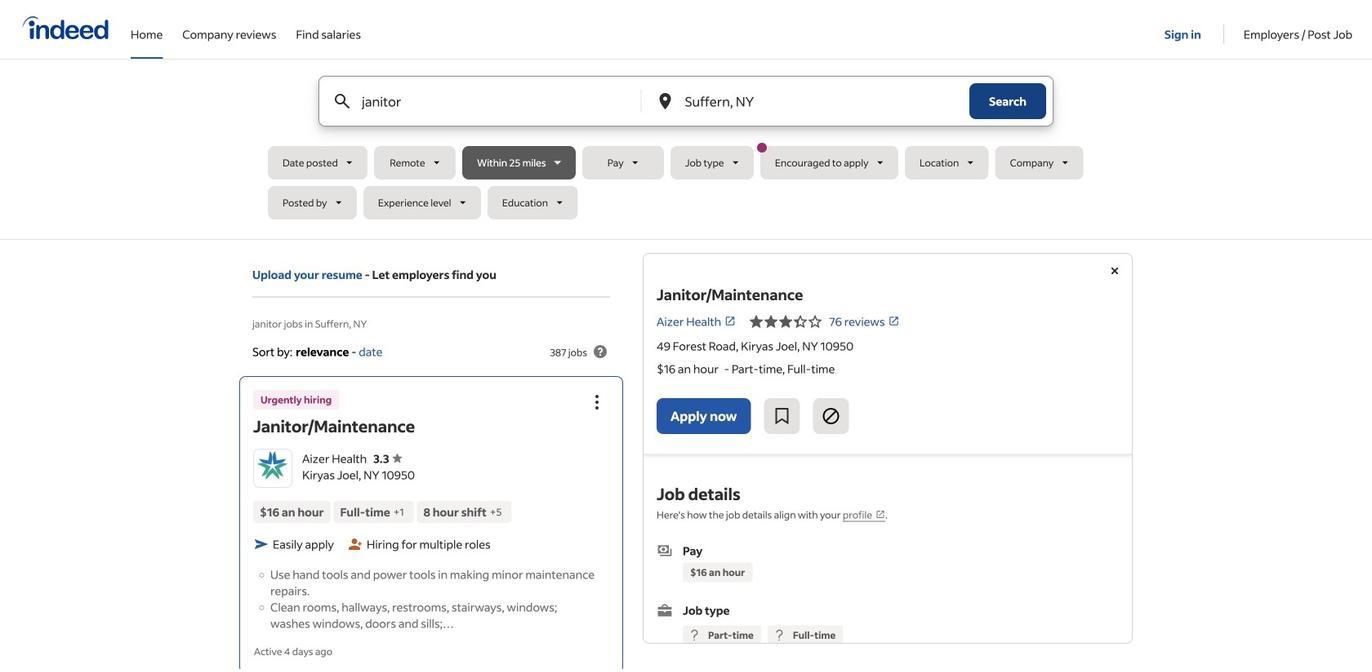 Task type: describe. For each thing, give the bounding box(es) containing it.
Edit location text field
[[682, 77, 937, 126]]

aizer health (opens in a new tab) image
[[725, 316, 736, 327]]

3.3 out of 5 stars image
[[749, 312, 823, 332]]

3.3 out of five stars rating image
[[374, 452, 403, 466]]

2 missing qualification image from the left
[[772, 629, 787, 643]]

close job details image
[[1105, 261, 1125, 281]]

company logo image
[[254, 450, 292, 488]]

search: Job title, keywords, or company text field
[[359, 77, 614, 126]]

save this job image
[[772, 407, 792, 426]]



Task type: vqa. For each thing, say whether or not it's contained in the screenshot.
job actions for janitor/maintenance is collapsed icon
yes



Task type: locate. For each thing, give the bounding box(es) containing it.
1 missing qualification image from the left
[[687, 629, 702, 643]]

not interested image
[[821, 407, 841, 426]]

0 horizontal spatial missing qualification image
[[687, 629, 702, 643]]

help icon image
[[591, 342, 610, 362]]

None search field
[[268, 76, 1105, 226]]

1 horizontal spatial missing qualification image
[[772, 629, 787, 643]]

3.3 out of 5 stars. link to 76 reviews company ratings (opens in a new tab) image
[[889, 316, 900, 327]]

job preferences (opens in a new window) image
[[876, 510, 886, 520]]

job actions for janitor/maintenance is collapsed image
[[587, 393, 607, 412]]

missing qualification image
[[687, 629, 702, 643], [772, 629, 787, 643]]



